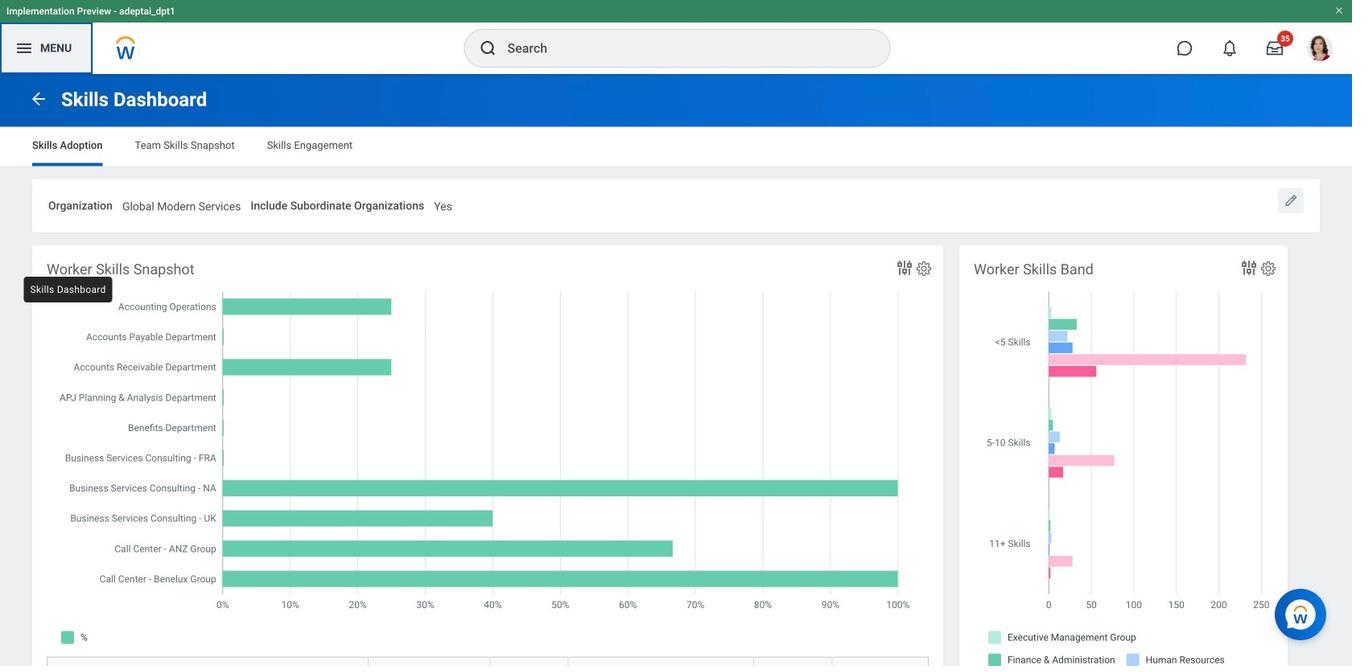 Task type: vqa. For each thing, say whether or not it's contained in the screenshot.
bottom prompts image
no



Task type: locate. For each thing, give the bounding box(es) containing it.
main content
[[0, 74, 1353, 667]]

configure worker skills band image
[[1260, 260, 1278, 278]]

profile logan mcneil image
[[1308, 35, 1333, 64]]

None text field
[[122, 190, 241, 218]]

column header
[[832, 658, 928, 667]]

None text field
[[434, 190, 452, 218]]

banner
[[0, 0, 1353, 74]]

column header inside worker skills snapshot element
[[832, 658, 928, 667]]

tab list
[[16, 128, 1337, 166]]



Task type: describe. For each thing, give the bounding box(es) containing it.
notifications large image
[[1222, 40, 1238, 56]]

close environment banner image
[[1335, 6, 1345, 15]]

worker skills snapshot element
[[32, 246, 944, 667]]

justify image
[[14, 39, 34, 58]]

search image
[[479, 39, 498, 58]]

previous page image
[[29, 89, 48, 108]]

worker skills band element
[[960, 246, 1288, 667]]

inbox large image
[[1267, 40, 1283, 56]]

edit image
[[1283, 193, 1299, 209]]

Search Workday  search field
[[508, 31, 857, 66]]



